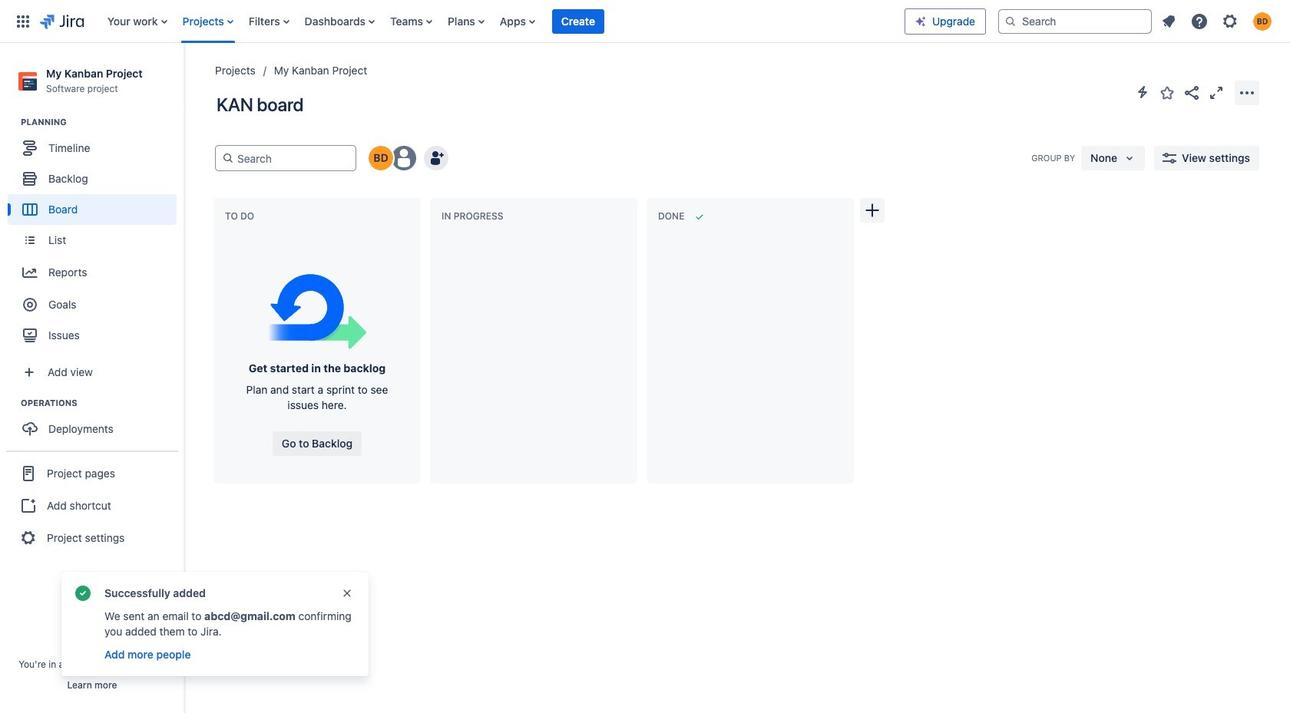 Task type: describe. For each thing, give the bounding box(es) containing it.
goal image
[[23, 298, 37, 312]]

view settings image
[[1160, 149, 1179, 167]]

dismiss image
[[341, 587, 353, 600]]

0 horizontal spatial list
[[100, 0, 905, 43]]

2 vertical spatial group
[[6, 451, 178, 560]]

create column image
[[863, 201, 882, 220]]

search image
[[1004, 15, 1017, 27]]

appswitcher icon image
[[14, 12, 32, 30]]

heading for planning image group
[[21, 116, 184, 128]]

star kan board image
[[1158, 83, 1176, 102]]

automations menu button icon image
[[1133, 83, 1152, 101]]

enter full screen image
[[1207, 83, 1226, 102]]

add people image
[[427, 149, 445, 167]]

heading for operations 'icon' group
[[21, 397, 184, 409]]



Task type: locate. For each thing, give the bounding box(es) containing it.
group
[[8, 116, 184, 356], [8, 397, 184, 449], [6, 451, 178, 560]]

group for operations 'icon'
[[8, 397, 184, 449]]

heading
[[21, 116, 184, 128], [21, 397, 184, 409]]

success image
[[74, 584, 92, 603]]

notifications image
[[1160, 12, 1178, 30]]

2 heading from the top
[[21, 397, 184, 409]]

1 heading from the top
[[21, 116, 184, 128]]

settings image
[[1221, 12, 1239, 30]]

1 horizontal spatial list
[[1155, 7, 1281, 35]]

sidebar element
[[0, 43, 184, 713]]

Search text field
[[234, 146, 349, 170]]

0 vertical spatial heading
[[21, 116, 184, 128]]

1 vertical spatial group
[[8, 397, 184, 449]]

planning image
[[2, 113, 21, 131]]

1 vertical spatial heading
[[21, 397, 184, 409]]

your profile and settings image
[[1253, 12, 1272, 30]]

operations image
[[2, 394, 21, 413]]

jira image
[[40, 12, 84, 30], [40, 12, 84, 30]]

None search field
[[998, 9, 1152, 33]]

list item
[[552, 0, 604, 43]]

help image
[[1190, 12, 1209, 30]]

more actions image
[[1238, 83, 1256, 102]]

banner
[[0, 0, 1290, 43]]

group for planning image
[[8, 116, 184, 356]]

Search field
[[998, 9, 1152, 33]]

primary element
[[9, 0, 905, 43]]

sidebar navigation image
[[167, 61, 201, 92]]

list
[[100, 0, 905, 43], [1155, 7, 1281, 35]]

0 vertical spatial group
[[8, 116, 184, 356]]



